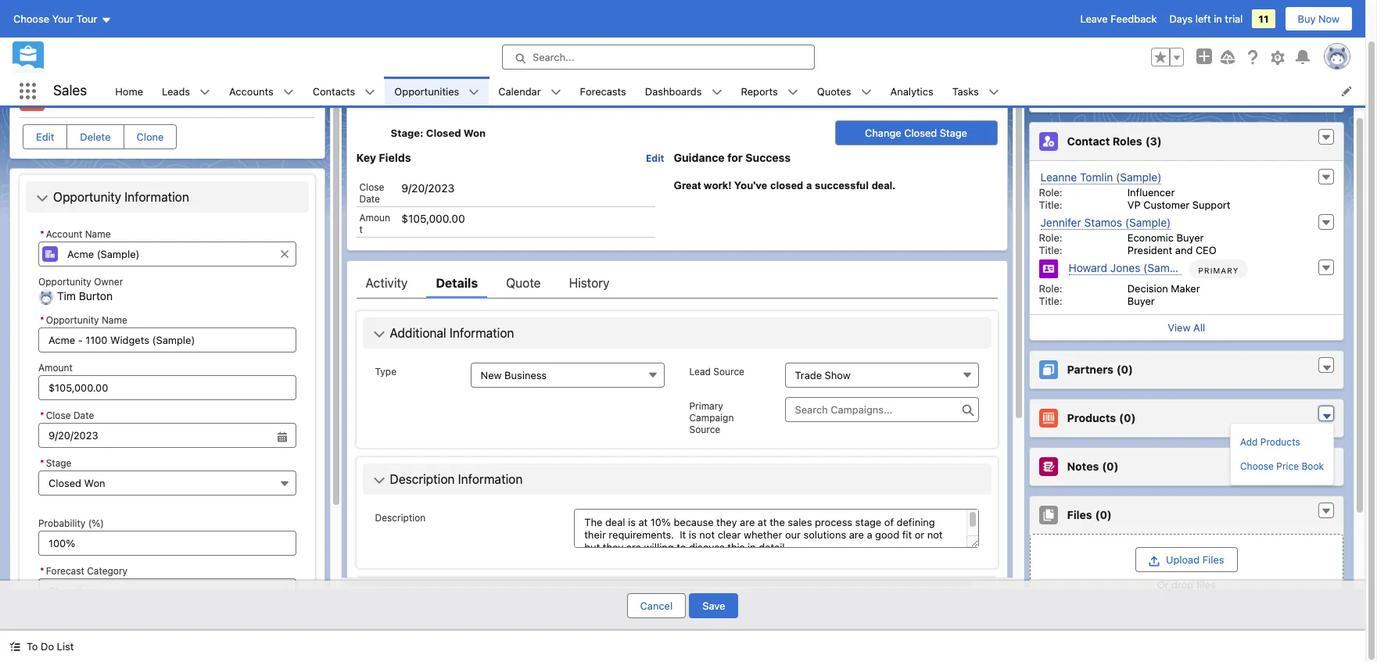 Task type: describe. For each thing, give the bounding box(es) containing it.
contacts
[[313, 85, 356, 97]]

key fields
[[356, 151, 411, 164]]

closed inside button
[[905, 127, 938, 139]]

influencer
[[1128, 186, 1175, 199]]

1 horizontal spatial stage
[[391, 127, 420, 139]]

calendar list item
[[489, 77, 571, 106]]

contacts link
[[303, 77, 365, 106]]

3 role: from the top
[[1039, 282, 1063, 295]]

amoun
[[360, 212, 391, 224]]

text default image for tasks
[[989, 87, 1000, 98]]

your
[[52, 13, 74, 25]]

opportunity information
[[53, 190, 189, 204]]

to do list button
[[0, 631, 83, 663]]

partners (0)
[[1068, 363, 1134, 377]]

quotes list item
[[808, 77, 881, 106]]

vp
[[1128, 199, 1141, 211]]

group containing *
[[38, 407, 296, 449]]

type
[[375, 366, 397, 378]]

additional information button
[[366, 321, 989, 346]]

11
[[1259, 13, 1270, 25]]

1 vertical spatial close
[[46, 410, 71, 422]]

text default image inside contacts list item
[[365, 87, 376, 98]]

Forecast Category, Closed button
[[38, 579, 296, 604]]

0 vertical spatial close
[[360, 181, 384, 193]]

stage inside * stage closed won
[[46, 458, 72, 470]]

now
[[1319, 13, 1340, 25]]

howard jones (sample)
[[1069, 261, 1190, 275]]

1 horizontal spatial buyer
[[1177, 232, 1204, 244]]

business
[[505, 369, 547, 382]]

lead source
[[690, 366, 745, 378]]

2 vertical spatial opportunity
[[46, 315, 99, 327]]

calendar link
[[489, 77, 551, 106]]

reports list item
[[732, 77, 808, 106]]

role: for jennifer stamos (sample)
[[1039, 232, 1063, 244]]

successful
[[815, 180, 869, 191]]

(0) for files (0)
[[1096, 509, 1112, 522]]

notes (0) link
[[1205, 63, 1249, 77]]

opportunity for opportunity owner
[[38, 276, 91, 288]]

reports link
[[732, 77, 788, 106]]

information for additional information
[[450, 326, 514, 340]]

closed inside * stage closed won
[[49, 478, 81, 490]]

campaign influence (0)
[[1058, 63, 1169, 76]]

opportunity image
[[20, 86, 45, 111]]

choose your tour
[[13, 13, 97, 25]]

1 vertical spatial edit
[[646, 153, 665, 164]]

0 horizontal spatial date
[[73, 410, 94, 422]]

tasks list item
[[943, 77, 1009, 106]]

cancel button
[[627, 594, 686, 619]]

feedback
[[1111, 13, 1158, 25]]

jennifer
[[1041, 216, 1082, 229]]

leads list item
[[153, 77, 220, 106]]

edit link
[[646, 152, 665, 164]]

products
[[1068, 412, 1117, 425]]

trade
[[795, 369, 822, 382]]

* for * close date
[[40, 410, 44, 422]]

won for stage : closed won
[[464, 127, 486, 139]]

Type button
[[471, 363, 665, 388]]

* stage closed won
[[40, 458, 105, 490]]

you've
[[735, 180, 768, 191]]

leads link
[[153, 77, 200, 106]]

text default image inside description information dropdown button
[[373, 475, 385, 487]]

0 vertical spatial source
[[714, 366, 745, 378]]

change
[[865, 127, 902, 139]]

role: for leanne tomlin (sample)
[[1039, 186, 1063, 199]]

description for description
[[375, 512, 426, 524]]

quote link
[[506, 267, 541, 299]]

title: for leanne tomlin (sample)
[[1039, 199, 1063, 211]]

$105,000.00
[[402, 212, 465, 225]]

text default image for opportunities
[[469, 87, 480, 98]]

Description text field
[[574, 509, 979, 548]]

history
[[569, 276, 610, 290]]

economic
[[1128, 232, 1174, 244]]

jennifer stamos (sample) link
[[1041, 216, 1172, 230]]

text default image inside to do list "button"
[[9, 642, 20, 653]]

upload files
[[1167, 554, 1225, 566]]

and
[[1176, 244, 1193, 257]]

amount
[[38, 363, 73, 374]]

great
[[674, 180, 701, 191]]

* account name
[[40, 228, 111, 240]]

opportunities list item
[[385, 77, 489, 106]]

Primary Campaign Source text field
[[785, 397, 979, 422]]

guidance
[[674, 151, 725, 164]]

0 horizontal spatial buyer
[[1128, 295, 1155, 307]]

show
[[825, 369, 851, 382]]

forecasts link
[[571, 77, 636, 106]]

quotes link
[[808, 77, 861, 106]]

search... button
[[502, 45, 815, 70]]

search...
[[533, 51, 575, 63]]

source inside primary campaign source
[[690, 424, 721, 436]]

forecasts
[[580, 85, 627, 97]]

quote
[[506, 276, 541, 290]]

text default image inside opportunity information dropdown button
[[36, 193, 49, 205]]

stamos
[[1085, 216, 1123, 229]]

title: for jennifer stamos (sample)
[[1039, 244, 1063, 257]]

notes (0)
[[1068, 460, 1119, 474]]

(0) for products (0)
[[1120, 412, 1136, 425]]

notes (0)
[[1205, 63, 1249, 76]]

text default image for accounts
[[283, 87, 294, 98]]

guidance for success
[[674, 151, 791, 164]]

* for * opportunity name
[[40, 315, 44, 327]]

* opportunity name
[[40, 315, 127, 327]]

name for * opportunity name
[[102, 315, 127, 327]]

probability
[[38, 518, 86, 530]]

date inside the close date
[[360, 193, 380, 205]]

all
[[1194, 322, 1206, 334]]

upload
[[1167, 554, 1200, 566]]

reports
[[741, 85, 778, 97]]

files
[[1197, 579, 1217, 592]]

activity
[[366, 276, 408, 290]]

change closed stage
[[865, 127, 968, 139]]

text default image for reports
[[788, 87, 799, 98]]

details link
[[436, 267, 478, 299]]

campaign influence (0) link
[[1058, 63, 1169, 77]]

list
[[57, 641, 74, 653]]

activity link
[[366, 267, 408, 299]]

text default image for dashboards
[[712, 87, 723, 98]]

text default image inside quotes list item
[[861, 87, 872, 98]]

tour
[[76, 13, 97, 25]]

stage inside button
[[940, 127, 968, 139]]

dashboards
[[645, 85, 702, 97]]

history link
[[569, 267, 610, 299]]

additional information
[[390, 326, 514, 340]]

view all
[[1168, 322, 1206, 334]]

1 horizontal spatial campaign
[[1058, 63, 1106, 76]]

opportunity owner
[[38, 276, 123, 288]]

decision
[[1128, 282, 1169, 295]]

opportunities
[[395, 85, 460, 97]]

description information button
[[366, 467, 989, 492]]

(sample) for howard jones (sample)
[[1144, 261, 1190, 275]]

decision maker
[[1128, 282, 1201, 295]]

contacts list item
[[303, 77, 385, 106]]

fields
[[379, 151, 411, 164]]



Task type: locate. For each thing, give the bounding box(es) containing it.
2 vertical spatial title:
[[1039, 295, 1063, 307]]

2 title: from the top
[[1039, 244, 1063, 257]]

work!
[[704, 180, 732, 191]]

(%)
[[88, 518, 104, 530]]

1 horizontal spatial date
[[360, 193, 380, 205]]

edit left the guidance at the top
[[646, 153, 665, 164]]

1 vertical spatial name
[[102, 315, 127, 327]]

customer
[[1144, 199, 1190, 211]]

date up * stage closed won
[[73, 410, 94, 422]]

howard jones (sample) link
[[1069, 261, 1190, 275]]

dashboards list item
[[636, 77, 732, 106]]

(0) inside files element
[[1096, 509, 1112, 522]]

source down 'primary'
[[690, 424, 721, 436]]

1 vertical spatial files
[[1203, 554, 1225, 566]]

0 vertical spatial title:
[[1039, 199, 1063, 211]]

opportunity for opportunity information
[[53, 190, 121, 204]]

0 vertical spatial edit
[[36, 131, 54, 143]]

widgets
[[141, 89, 197, 106]]

1 vertical spatial role:
[[1039, 232, 1063, 244]]

Lead Source button
[[785, 363, 979, 388]]

0 vertical spatial campaign
[[1058, 63, 1106, 76]]

text default image up account
[[36, 193, 49, 205]]

home link
[[106, 77, 153, 106]]

2 horizontal spatial stage
[[940, 127, 968, 139]]

0 vertical spatial group
[[1152, 48, 1185, 67]]

left
[[1196, 13, 1212, 25]]

stage up 'fields' at the top of page
[[391, 127, 420, 139]]

stage
[[391, 127, 420, 139], [940, 127, 968, 139], [46, 458, 72, 470]]

2 role: from the top
[[1039, 232, 1063, 244]]

choose
[[13, 13, 49, 25]]

key
[[356, 151, 376, 164]]

additional
[[390, 326, 447, 340]]

acme - 1100 widgets (sample)
[[54, 89, 262, 106]]

1 vertical spatial opportunity
[[38, 276, 91, 288]]

1 horizontal spatial won
[[464, 127, 486, 139]]

text default image inside contact roles element
[[1322, 132, 1332, 143]]

president and ceo
[[1128, 244, 1217, 257]]

(sample) up economic
[[1126, 216, 1172, 229]]

* left forecast
[[40, 566, 44, 578]]

close date
[[360, 181, 384, 205]]

jones
[[1111, 261, 1141, 275]]

0 vertical spatial opportunity
[[53, 190, 121, 204]]

* for * forecast category closed
[[40, 566, 44, 578]]

list containing home
[[106, 77, 1366, 106]]

category
[[87, 566, 128, 578]]

calendar
[[499, 85, 541, 97]]

Stage, Closed Won button
[[38, 471, 296, 496]]

(0) for partners (0)
[[1117, 363, 1134, 377]]

accounts list item
[[220, 77, 303, 106]]

text default image inside calendar list item
[[551, 87, 561, 98]]

closed up the probability
[[49, 478, 81, 490]]

details
[[436, 276, 478, 290]]

0 vertical spatial information
[[125, 190, 189, 204]]

group
[[1152, 48, 1185, 67], [38, 407, 296, 449]]

1 horizontal spatial group
[[1152, 48, 1185, 67]]

leave
[[1081, 13, 1108, 25]]

1 vertical spatial date
[[73, 410, 94, 422]]

title: up jennifer
[[1039, 199, 1063, 211]]

files
[[1068, 509, 1093, 522], [1203, 554, 1225, 566]]

1 vertical spatial campaign
[[690, 412, 734, 424]]

1 horizontal spatial close
[[360, 181, 384, 193]]

0 horizontal spatial group
[[38, 407, 296, 449]]

0 horizontal spatial won
[[84, 478, 105, 490]]

0 vertical spatial buyer
[[1177, 232, 1204, 244]]

0 vertical spatial date
[[360, 193, 380, 205]]

influence (0)
[[1109, 63, 1169, 76]]

1100
[[105, 89, 137, 106]]

(0) right "partners"
[[1117, 363, 1134, 377]]

text default image inside leads list item
[[200, 87, 211, 98]]

0 vertical spatial files
[[1068, 509, 1093, 522]]

information for description information
[[458, 472, 523, 486]]

description for description information
[[390, 472, 455, 486]]

* for * stage closed won
[[40, 458, 44, 470]]

details tab panel
[[356, 299, 998, 663]]

description inside dropdown button
[[390, 472, 455, 486]]

text default image
[[200, 87, 211, 98], [365, 87, 376, 98], [861, 87, 872, 98], [1322, 132, 1332, 143], [373, 329, 385, 341], [1322, 458, 1332, 469], [373, 475, 385, 487], [1322, 506, 1332, 517], [9, 642, 20, 653]]

contact roles (3)
[[1068, 135, 1162, 148]]

0 vertical spatial description
[[390, 472, 455, 486]]

1 role: from the top
[[1039, 186, 1063, 199]]

a
[[807, 180, 812, 191]]

text default image for calendar
[[551, 87, 561, 98]]

stage down tasks
[[940, 127, 968, 139]]

opportunity information button
[[29, 185, 306, 210]]

* for * account name
[[40, 228, 44, 240]]

(0) down notes (0)
[[1096, 509, 1112, 522]]

close down key
[[360, 181, 384, 193]]

0 vertical spatial role:
[[1039, 186, 1063, 199]]

edit inside edit button
[[36, 131, 54, 143]]

1 vertical spatial buyer
[[1128, 295, 1155, 307]]

* up amount
[[40, 315, 44, 327]]

opportunity inside dropdown button
[[53, 190, 121, 204]]

notes
[[1068, 460, 1100, 474]]

closed
[[426, 127, 461, 139], [905, 127, 938, 139], [49, 478, 81, 490], [49, 586, 81, 598]]

files up files
[[1203, 554, 1225, 566]]

list
[[106, 77, 1366, 106]]

(sample) inside "howard jones (sample)" link
[[1144, 261, 1190, 275]]

deal.
[[872, 180, 896, 191]]

change closed stage button
[[835, 120, 998, 146]]

(0) for notes (0)
[[1103, 460, 1119, 474]]

0 horizontal spatial close
[[46, 410, 71, 422]]

acme
[[54, 89, 92, 106]]

name for * account name
[[85, 228, 111, 240]]

accounts
[[229, 85, 274, 97]]

contact image
[[1039, 260, 1058, 279]]

president
[[1128, 244, 1173, 257]]

(0)
[[1117, 363, 1134, 377], [1120, 412, 1136, 425], [1103, 460, 1119, 474], [1096, 509, 1112, 522]]

closed right :
[[426, 127, 461, 139]]

close down amount
[[46, 410, 71, 422]]

1 title: from the top
[[1039, 199, 1063, 211]]

dashboards link
[[636, 77, 712, 106]]

text default image inside additional information dropdown button
[[373, 329, 385, 341]]

text default image right tasks
[[989, 87, 1000, 98]]

text default image down search...
[[551, 87, 561, 98]]

information for opportunity information
[[125, 190, 189, 204]]

economic buyer
[[1128, 232, 1204, 244]]

* close date
[[40, 410, 94, 422]]

date up amoun
[[360, 193, 380, 205]]

opportunity down opportunity owner
[[46, 315, 99, 327]]

source
[[714, 366, 745, 378], [690, 424, 721, 436]]

account
[[46, 228, 82, 240]]

description information
[[390, 472, 523, 486]]

campaign down lead source
[[690, 412, 734, 424]]

1 vertical spatial source
[[690, 424, 721, 436]]

won for * stage closed won
[[84, 478, 105, 490]]

1 vertical spatial information
[[450, 326, 514, 340]]

opportunity up the * account name
[[53, 190, 121, 204]]

(sample) for leanne tomlin (sample)
[[1117, 171, 1162, 184]]

clone button
[[123, 124, 177, 149]]

1 vertical spatial title:
[[1039, 244, 1063, 257]]

1 horizontal spatial files
[[1203, 554, 1225, 566]]

or drop files
[[1158, 579, 1217, 592]]

* inside * stage closed won
[[40, 458, 44, 470]]

products (0)
[[1068, 412, 1136, 425]]

None text field
[[38, 328, 296, 353]]

clone
[[137, 131, 164, 143]]

cancel
[[641, 600, 673, 613]]

contact
[[1068, 135, 1111, 148]]

None text field
[[38, 424, 296, 449]]

0 horizontal spatial files
[[1068, 509, 1093, 522]]

text default image inside the accounts "list item"
[[283, 87, 294, 98]]

days
[[1170, 13, 1193, 25]]

files element
[[1029, 496, 1345, 606]]

text default image inside reports list item
[[788, 87, 799, 98]]

(sample) up influencer
[[1117, 171, 1162, 184]]

0 vertical spatial name
[[85, 228, 111, 240]]

1 vertical spatial won
[[84, 478, 105, 490]]

(sample) inside leanne tomlin (sample) link
[[1117, 171, 1162, 184]]

* inside * forecast category closed
[[40, 566, 44, 578]]

role: down contact image
[[1039, 282, 1063, 295]]

1 * from the top
[[40, 228, 44, 240]]

* down amount
[[40, 410, 44, 422]]

won inside * stage closed won
[[84, 478, 105, 490]]

campaign down leave on the right top of the page
[[1058, 63, 1106, 76]]

buy
[[1298, 13, 1316, 25]]

days left in trial
[[1170, 13, 1244, 25]]

closed inside * forecast category closed
[[49, 586, 81, 598]]

2 vertical spatial information
[[458, 472, 523, 486]]

Amount text field
[[38, 376, 296, 401]]

delete
[[80, 131, 111, 143]]

close
[[360, 181, 384, 193], [46, 410, 71, 422]]

closed right change
[[905, 127, 938, 139]]

0 horizontal spatial edit
[[36, 131, 54, 143]]

opportunity up * opportunity name on the left
[[38, 276, 91, 288]]

* left account
[[40, 228, 44, 240]]

sales
[[53, 82, 87, 99]]

2 * from the top
[[40, 315, 44, 327]]

lead
[[690, 366, 711, 378]]

tasks link
[[943, 77, 989, 106]]

3 * from the top
[[40, 410, 44, 422]]

* down * close date
[[40, 458, 44, 470]]

campaign inside details tab panel
[[690, 412, 734, 424]]

(0) right notes
[[1103, 460, 1119, 474]]

Probability (%) text field
[[38, 532, 296, 557]]

roles
[[1113, 135, 1143, 148]]

leanne
[[1041, 171, 1078, 184]]

title: down contact image
[[1039, 295, 1063, 307]]

(3)
[[1146, 135, 1162, 148]]

won right :
[[464, 127, 486, 139]]

0 vertical spatial won
[[464, 127, 486, 139]]

text default image left "reports"
[[712, 87, 723, 98]]

closed down forecast
[[49, 586, 81, 598]]

t
[[360, 224, 363, 235]]

4 * from the top
[[40, 458, 44, 470]]

role: down jennifer
[[1039, 232, 1063, 244]]

group down days
[[1152, 48, 1185, 67]]

stage down * close date
[[46, 458, 72, 470]]

or
[[1158, 579, 1169, 592]]

probability (%)
[[38, 518, 104, 530]]

text default image left calendar
[[469, 87, 480, 98]]

leanne tomlin (sample) link
[[1041, 171, 1162, 185]]

stage : closed won
[[391, 127, 486, 139]]

1 vertical spatial description
[[375, 512, 426, 524]]

Acme (Sample) text field
[[38, 242, 296, 267]]

text default image inside files element
[[1322, 506, 1332, 517]]

buyer
[[1177, 232, 1204, 244], [1128, 295, 1155, 307]]

contact roles element
[[1029, 122, 1345, 341]]

(0) right the products
[[1120, 412, 1136, 425]]

buy now
[[1298, 13, 1340, 25]]

text default image inside the dashboards list item
[[712, 87, 723, 98]]

group down amount text field
[[38, 407, 296, 449]]

-
[[95, 89, 102, 106]]

3 title: from the top
[[1039, 295, 1063, 307]]

source right lead
[[714, 366, 745, 378]]

0 horizontal spatial campaign
[[690, 412, 734, 424]]

(sample) for jennifer stamos (sample)
[[1126, 216, 1172, 229]]

1 vertical spatial group
[[38, 407, 296, 449]]

role: down "leanne"
[[1039, 186, 1063, 199]]

delete button
[[67, 124, 124, 149]]

name right account
[[85, 228, 111, 240]]

for
[[728, 151, 743, 164]]

view all link
[[1030, 315, 1344, 340]]

campaign
[[1058, 63, 1106, 76], [690, 412, 734, 424]]

*
[[40, 228, 44, 240], [40, 315, 44, 327], [40, 410, 44, 422], [40, 458, 44, 470], [40, 566, 44, 578]]

opportunities link
[[385, 77, 469, 106]]

edit down opportunity image
[[36, 131, 54, 143]]

title: up contact image
[[1039, 244, 1063, 257]]

text default image inside opportunities list item
[[469, 87, 480, 98]]

tab list
[[356, 267, 998, 299]]

5 * from the top
[[40, 566, 44, 578]]

description
[[390, 472, 455, 486], [375, 512, 426, 524]]

name down owner
[[102, 315, 127, 327]]

new business
[[481, 369, 547, 382]]

path options list box
[[391, 83, 998, 108]]

text default image
[[283, 87, 294, 98], [469, 87, 480, 98], [551, 87, 561, 98], [712, 87, 723, 98], [788, 87, 799, 98], [989, 87, 1000, 98], [36, 193, 49, 205]]

1 horizontal spatial edit
[[646, 153, 665, 164]]

name
[[85, 228, 111, 240], [102, 315, 127, 327]]

(sample) inside jennifer stamos (sample) link
[[1126, 216, 1172, 229]]

in
[[1214, 13, 1223, 25]]

(sample) down president and ceo
[[1144, 261, 1190, 275]]

text default image right accounts
[[283, 87, 294, 98]]

2 vertical spatial role:
[[1039, 282, 1063, 295]]

tab list containing activity
[[356, 267, 998, 299]]

edit button
[[23, 124, 68, 149]]

(sample) right leads at the left of page
[[200, 89, 262, 106]]

text default image inside tasks list item
[[989, 87, 1000, 98]]

0 horizontal spatial stage
[[46, 458, 72, 470]]

files down notes
[[1068, 509, 1093, 522]]

text default image right "reports"
[[788, 87, 799, 98]]

to
[[27, 641, 38, 653]]

won up (%) at bottom left
[[84, 478, 105, 490]]



Task type: vqa. For each thing, say whether or not it's contained in the screenshot.
Mass within the tree item
no



